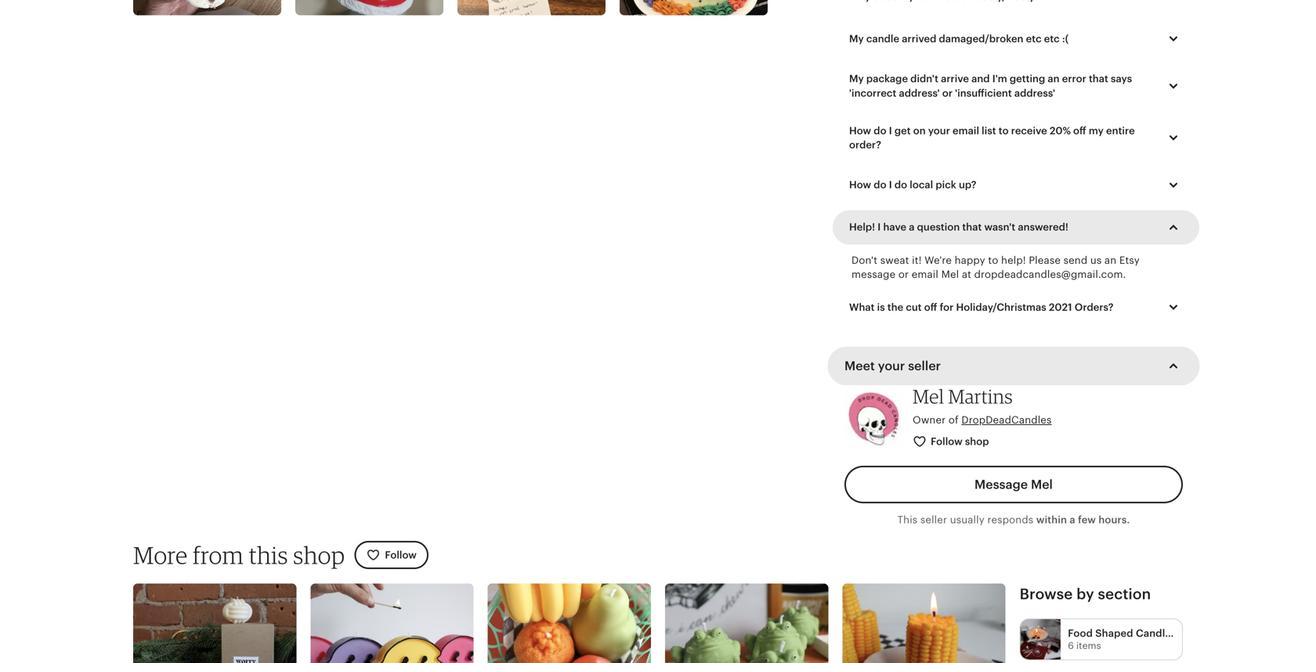 Task type: vqa. For each thing, say whether or not it's contained in the screenshot.
the rightmost EMAIL
yes



Task type: locate. For each thing, give the bounding box(es) containing it.
1 horizontal spatial address'
[[1015, 87, 1056, 99]]

1 horizontal spatial an
[[1105, 255, 1117, 266]]

that
[[1089, 73, 1109, 85], [963, 222, 982, 233]]

this
[[898, 515, 918, 526]]

email inside how do i get on your email list to receive 20% off my entire order?
[[953, 125, 980, 137]]

follow
[[931, 436, 963, 448], [385, 550, 417, 562]]

mel left at
[[942, 269, 960, 281]]

1 vertical spatial shop
[[293, 541, 345, 570]]

0 vertical spatial a
[[909, 222, 915, 233]]

hours.
[[1099, 515, 1131, 526]]

mel inside don't sweat it! we're happy to help! please send us an etsy message or email mel at dropdeadcandles@gmail.com.
[[942, 269, 960, 281]]

holiday/christmas
[[957, 302, 1047, 314]]

candle
[[867, 33, 900, 45]]

seller up owner
[[909, 360, 941, 374]]

do inside how do i get on your email list to receive 20% off my entire order?
[[874, 125, 887, 137]]

1 address' from the left
[[899, 87, 940, 99]]

your right on
[[929, 125, 951, 137]]

1 vertical spatial or
[[899, 269, 909, 281]]

scented fruit candles / basket of fruit shaped candles: banana orange pear peach image
[[488, 584, 651, 664]]

follow inside "follow" button
[[385, 550, 417, 562]]

don't sweat it! we're happy to help! please send us an etsy message or email mel at dropdeadcandles@gmail.com.
[[852, 255, 1140, 281]]

my package didn't arrive and i'm getting an error that says 'incorrect address' or 'insufficient  address' button
[[838, 65, 1195, 107]]

0 horizontal spatial email
[[912, 269, 939, 281]]

how do i get on your email list to receive 20% off my entire order?
[[850, 125, 1135, 151]]

1 horizontal spatial follow
[[931, 436, 963, 448]]

shop
[[966, 436, 990, 448], [293, 541, 345, 570]]

more from this shop
[[133, 541, 345, 570]]

or down the 'sweat'
[[899, 269, 909, 281]]

0 horizontal spatial your
[[878, 360, 906, 374]]

i
[[889, 125, 893, 137], [889, 179, 893, 191], [878, 222, 881, 233]]

i left have
[[878, 222, 881, 233]]

2 etc from the left
[[1045, 33, 1060, 45]]

to right list
[[999, 125, 1009, 137]]

email
[[953, 125, 980, 137], [912, 269, 939, 281]]

an right us
[[1105, 255, 1117, 266]]

2 my from the top
[[850, 73, 864, 85]]

seller right this
[[921, 515, 948, 526]]

seller
[[909, 360, 941, 374], [921, 515, 948, 526]]

0 horizontal spatial that
[[963, 222, 982, 233]]

a
[[909, 222, 915, 233], [1070, 515, 1076, 526]]

shop down the mel martins owner of dropdeadcandles
[[966, 436, 990, 448]]

i left get
[[889, 125, 893, 137]]

how up order?
[[850, 125, 872, 137]]

shop right this
[[293, 541, 345, 570]]

0 vertical spatial i
[[889, 125, 893, 137]]

do for do
[[874, 179, 887, 191]]

1 vertical spatial off
[[925, 302, 938, 314]]

on
[[914, 125, 926, 137]]

mel inside message mel "button"
[[1031, 478, 1053, 492]]

off left my
[[1074, 125, 1087, 137]]

or down "arrive"
[[943, 87, 953, 99]]

my up 'incorrect
[[850, 73, 864, 85]]

0 horizontal spatial an
[[1048, 73, 1060, 85]]

usually
[[951, 515, 985, 526]]

address' down getting
[[1015, 87, 1056, 99]]

by
[[1077, 586, 1095, 603]]

off
[[1074, 125, 1087, 137], [925, 302, 938, 314]]

my package didn't arrive and i'm getting an error that says 'incorrect address' or 'insufficient  address'
[[850, 73, 1133, 99]]

follow up smiley face candle / soy happy face candle decor / unique trendy cute aesthetic candle image
[[385, 550, 417, 562]]

1 vertical spatial an
[[1105, 255, 1117, 266]]

1 vertical spatial to
[[989, 255, 999, 266]]

a left the few
[[1070, 515, 1076, 526]]

2 vertical spatial i
[[878, 222, 881, 233]]

0 vertical spatial follow
[[931, 436, 963, 448]]

1 etc from the left
[[1026, 33, 1042, 45]]

how down order?
[[850, 179, 872, 191]]

happy
[[955, 255, 986, 266]]

etc
[[1026, 33, 1042, 45], [1045, 33, 1060, 45]]

from
[[193, 541, 244, 570]]

an inside my package didn't arrive and i'm getting an error that says 'incorrect address' or 'insufficient  address'
[[1048, 73, 1060, 85]]

how
[[850, 125, 872, 137], [850, 179, 872, 191]]

list
[[982, 125, 997, 137]]

dropdeadcandles
[[962, 415, 1052, 427]]

0 vertical spatial mel
[[942, 269, 960, 281]]

my left candle
[[850, 33, 864, 45]]

seller inside meet your seller "dropdown button"
[[909, 360, 941, 374]]

email inside don't sweat it! we're happy to help! please send us an etsy message or email mel at dropdeadcandles@gmail.com.
[[912, 269, 939, 281]]

email down it!
[[912, 269, 939, 281]]

off left for
[[925, 302, 938, 314]]

dropdeadcandles@gmail.com.
[[975, 269, 1127, 281]]

0 horizontal spatial follow
[[385, 550, 417, 562]]

1 vertical spatial a
[[1070, 515, 1076, 526]]

1 vertical spatial your
[[878, 360, 906, 374]]

i for do
[[889, 179, 893, 191]]

or inside don't sweat it! we're happy to help! please send us an etsy message or email mel at dropdeadcandles@gmail.com.
[[899, 269, 909, 281]]

0 vertical spatial off
[[1074, 125, 1087, 137]]

within
[[1037, 515, 1068, 526]]

email left list
[[953, 125, 980, 137]]

1 vertical spatial how
[[850, 179, 872, 191]]

1 horizontal spatial shop
[[966, 436, 990, 448]]

answered!
[[1018, 222, 1069, 233]]

mel
[[942, 269, 960, 281], [913, 385, 945, 409], [1031, 478, 1053, 492]]

0 horizontal spatial a
[[909, 222, 915, 233]]

1 horizontal spatial your
[[929, 125, 951, 137]]

mel martins image
[[845, 390, 904, 449]]

0 horizontal spatial or
[[899, 269, 909, 281]]

an left error
[[1048, 73, 1060, 85]]

follow down of
[[931, 436, 963, 448]]

or for address'
[[943, 87, 953, 99]]

a right have
[[909, 222, 915, 233]]

your right meet
[[878, 360, 906, 374]]

1 horizontal spatial or
[[943, 87, 953, 99]]

message mel
[[975, 478, 1053, 492]]

1 horizontal spatial off
[[1074, 125, 1087, 137]]

1 vertical spatial mel
[[913, 385, 945, 409]]

0 vertical spatial your
[[929, 125, 951, 137]]

0 vertical spatial or
[[943, 87, 953, 99]]

do
[[874, 125, 887, 137], [874, 179, 887, 191], [895, 179, 908, 191]]

arrive
[[941, 73, 970, 85]]

0 vertical spatial seller
[[909, 360, 941, 374]]

0 vertical spatial shop
[[966, 436, 990, 448]]

0 vertical spatial email
[[953, 125, 980, 137]]

follow inside "follow shop" button
[[931, 436, 963, 448]]

that left wasn't at the top of the page
[[963, 222, 982, 233]]

i left local
[[889, 179, 893, 191]]

my inside my package didn't arrive and i'm getting an error that says 'incorrect address' or 'insufficient  address'
[[850, 73, 864, 85]]

my
[[850, 33, 864, 45], [850, 73, 864, 85]]

help!
[[850, 222, 876, 233]]

1 horizontal spatial email
[[953, 125, 980, 137]]

your inside how do i get on your email list to receive 20% off my entire order?
[[929, 125, 951, 137]]

'insufficient
[[956, 87, 1012, 99]]

1 horizontal spatial etc
[[1045, 33, 1060, 45]]

how inside how do i get on your email list to receive 20% off my entire order?
[[850, 125, 872, 137]]

your inside "dropdown button"
[[878, 360, 906, 374]]

more
[[133, 541, 188, 570]]

0 horizontal spatial off
[[925, 302, 938, 314]]

candles
[[1136, 628, 1177, 640]]

2 vertical spatial mel
[[1031, 478, 1053, 492]]

browse
[[1020, 586, 1073, 603]]

0 vertical spatial that
[[1089, 73, 1109, 85]]

6
[[1068, 641, 1074, 652]]

that left says
[[1089, 73, 1109, 85]]

frog candle / two small green frog toad shaped candles for frog lovers gift image
[[665, 584, 829, 664]]

0 vertical spatial my
[[850, 33, 864, 45]]

items
[[1077, 641, 1102, 652]]

an
[[1048, 73, 1060, 85], [1105, 255, 1117, 266]]

address' down didn't
[[899, 87, 940, 99]]

to inside how do i get on your email list to receive 20% off my entire order?
[[999, 125, 1009, 137]]

1 my from the top
[[850, 33, 864, 45]]

1 vertical spatial follow
[[385, 550, 417, 562]]

1 horizontal spatial that
[[1089, 73, 1109, 85]]

0 vertical spatial how
[[850, 125, 872, 137]]

your
[[929, 125, 951, 137], [878, 360, 906, 374]]

1 how from the top
[[850, 125, 872, 137]]

to inside don't sweat it! we're happy to help! please send us an etsy message or email mel at dropdeadcandles@gmail.com.
[[989, 255, 999, 266]]

mel up owner
[[913, 385, 945, 409]]

mel up within
[[1031, 478, 1053, 492]]

or inside my package didn't arrive and i'm getting an error that says 'incorrect address' or 'insufficient  address'
[[943, 87, 953, 99]]

off inside how do i get on your email list to receive 20% off my entire order?
[[1074, 125, 1087, 137]]

i inside how do i get on your email list to receive 20% off my entire order?
[[889, 125, 893, 137]]

to left help!
[[989, 255, 999, 266]]

1 vertical spatial email
[[912, 269, 939, 281]]

1 vertical spatial i
[[889, 179, 893, 191]]

for
[[940, 302, 954, 314]]

sweat
[[881, 255, 910, 266]]

0 horizontal spatial etc
[[1026, 33, 1042, 45]]

2 how from the top
[[850, 179, 872, 191]]

1 vertical spatial my
[[850, 73, 864, 85]]

2 address' from the left
[[1015, 87, 1056, 99]]

package
[[867, 73, 908, 85]]

0 vertical spatial to
[[999, 125, 1009, 137]]

0 vertical spatial an
[[1048, 73, 1060, 85]]

0 horizontal spatial address'
[[899, 87, 940, 99]]

to
[[999, 125, 1009, 137], [989, 255, 999, 266]]

0 horizontal spatial shop
[[293, 541, 345, 570]]



Task type: describe. For each thing, give the bounding box(es) containing it.
my
[[1089, 125, 1104, 137]]

etsy
[[1120, 255, 1140, 266]]

help! i have a question that wasn't answered! button
[[838, 211, 1195, 244]]

martins
[[949, 385, 1013, 409]]

entire
[[1107, 125, 1135, 137]]

meet
[[845, 360, 875, 374]]

getting
[[1010, 73, 1046, 85]]

receive
[[1012, 125, 1048, 137]]

1 horizontal spatial a
[[1070, 515, 1076, 526]]

get
[[895, 125, 911, 137]]

off inside what is the cut off for holiday/christmas 2021 orders? dropdown button
[[925, 302, 938, 314]]

local
[[910, 179, 934, 191]]

:(
[[1063, 33, 1069, 45]]

2021
[[1049, 302, 1073, 314]]

have
[[884, 222, 907, 233]]

section
[[1098, 586, 1152, 603]]

how do i do local pick up?
[[850, 179, 977, 191]]

do for get
[[874, 125, 887, 137]]

send
[[1064, 255, 1088, 266]]

follow shop button
[[901, 428, 1003, 457]]

message
[[975, 478, 1028, 492]]

message mel button
[[845, 466, 1184, 504]]

us
[[1091, 255, 1102, 266]]

meet your seller
[[845, 360, 941, 374]]

1 vertical spatial seller
[[921, 515, 948, 526]]

20%
[[1050, 125, 1071, 137]]

how do i get on your email list to receive 20% off my entire order? button
[[838, 117, 1195, 159]]

of
[[949, 415, 959, 427]]

responds
[[988, 515, 1034, 526]]

mel inside the mel martins owner of dropdeadcandles
[[913, 385, 945, 409]]

follow for follow
[[385, 550, 417, 562]]

message
[[852, 269, 896, 281]]

and
[[972, 73, 990, 85]]

what
[[850, 302, 875, 314]]

a inside dropdown button
[[909, 222, 915, 233]]

what is the cut off for holiday/christmas 2021 orders?
[[850, 302, 1114, 314]]

owner
[[913, 415, 946, 427]]

food shaped candles 6 items
[[1068, 628, 1177, 652]]

how do i do local pick up? button
[[838, 169, 1195, 202]]

this seller usually responds within a few hours.
[[898, 515, 1131, 526]]

my candle arrived damaged/broken etc etc :(
[[850, 33, 1069, 45]]

1 vertical spatial that
[[963, 222, 982, 233]]

my for my candle arrived damaged/broken etc etc :(
[[850, 33, 864, 45]]

browse by section
[[1020, 586, 1152, 603]]

i for get
[[889, 125, 893, 137]]

an inside don't sweat it! we're happy to help! please send us an etsy message or email mel at dropdeadcandles@gmail.com.
[[1105, 255, 1117, 266]]

don't
[[852, 255, 878, 266]]

this
[[249, 541, 288, 570]]

please
[[1029, 255, 1061, 266]]

that inside my package didn't arrive and i'm getting an error that says 'incorrect address' or 'insufficient  address'
[[1089, 73, 1109, 85]]

is
[[878, 302, 885, 314]]

what is the cut off for holiday/christmas 2021 orders? button
[[838, 291, 1195, 324]]

how for how do i get on your email list to receive 20% off my entire order?
[[850, 125, 872, 137]]

error
[[1063, 73, 1087, 85]]

shaped
[[1096, 628, 1134, 640]]

it!
[[912, 255, 922, 266]]

smiley face candle / soy happy face candle decor / unique trendy cute aesthetic candle image
[[311, 584, 474, 664]]

corn candle / funny corn on the cob candles image
[[843, 584, 1006, 664]]

pick
[[936, 179, 957, 191]]

or for message
[[899, 269, 909, 281]]

few
[[1079, 515, 1097, 526]]

at
[[962, 269, 972, 281]]

follow button
[[355, 542, 429, 570]]

dropdeadcandles link
[[962, 415, 1052, 427]]

my for my package didn't arrive and i'm getting an error that says 'incorrect address' or 'insufficient  address'
[[850, 73, 864, 85]]

worry knot candle / meditation candle / worry anxiety candle image
[[133, 584, 297, 664]]

the
[[888, 302, 904, 314]]

follow for follow shop
[[931, 436, 963, 448]]

help!
[[1002, 255, 1027, 266]]

arrived
[[902, 33, 937, 45]]

question
[[918, 222, 960, 233]]

shop inside button
[[966, 436, 990, 448]]

help! i have a question that wasn't answered!
[[850, 222, 1069, 233]]

cut
[[906, 302, 922, 314]]

we're
[[925, 255, 952, 266]]

didn't
[[911, 73, 939, 85]]

'incorrect
[[850, 87, 897, 99]]

my candle arrived damaged/broken etc etc :( button
[[838, 22, 1195, 55]]

damaged/broken
[[939, 33, 1024, 45]]

up?
[[959, 179, 977, 191]]

orders?
[[1075, 302, 1114, 314]]

order?
[[850, 139, 882, 151]]

follow shop
[[931, 436, 990, 448]]

how for how do i do local pick up?
[[850, 179, 872, 191]]

mel martins owner of dropdeadcandles
[[913, 385, 1052, 427]]

i'm
[[993, 73, 1008, 85]]

meet your seller button
[[831, 348, 1198, 385]]

food
[[1068, 628, 1093, 640]]

says
[[1111, 73, 1133, 85]]

see more listings in the food shaped candles section image
[[1021, 620, 1061, 660]]

wasn't
[[985, 222, 1016, 233]]



